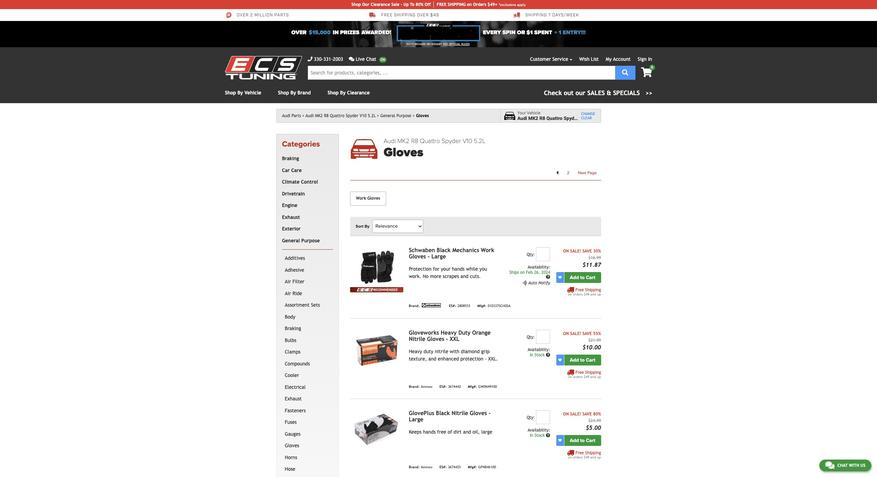 Task type: locate. For each thing, give the bounding box(es) containing it.
braking for bottom braking link
[[285, 326, 301, 332]]

sale! for $5.00
[[570, 412, 582, 417]]

1 vertical spatial brand:
[[409, 385, 420, 389]]

clearance for our
[[371, 2, 390, 7]]

1 horizontal spatial 5.2l
[[474, 137, 486, 145]]

1 horizontal spatial large
[[432, 254, 446, 260]]

add down on sale!                         save 30% $16.99 $11.87 on the right bottom of page
[[570, 275, 579, 281]]

1 vertical spatial hands
[[423, 430, 436, 435]]

quattro
[[330, 114, 345, 118], [547, 116, 563, 121], [420, 137, 440, 145]]

gloves inside gloveworks heavy duty orange nitrile gloves - xxl
[[427, 336, 445, 343]]

to down $10.00 in the bottom right of the page
[[581, 358, 585, 364]]

0 vertical spatial hands
[[452, 267, 465, 272]]

1 vertical spatial general
[[282, 238, 300, 244]]

ammex left es#: 3674442
[[421, 385, 433, 389]]

0 vertical spatial availability:
[[528, 265, 551, 270]]

gloveworks heavy duty orange nitrile gloves - xxl link
[[409, 330, 491, 343]]

nitrile up the dirt
[[452, 411, 468, 417]]

0 horizontal spatial over
[[237, 13, 249, 18]]

- left xxl at bottom
[[446, 336, 448, 343]]

- inside gloveworks heavy duty orange nitrile gloves - xxl
[[446, 336, 448, 343]]

1 horizontal spatial r8
[[411, 137, 419, 145]]

braking link up care
[[281, 153, 332, 165]]

3 add to cart from the top
[[570, 438, 596, 444]]

save left 30% at the right
[[583, 249, 592, 254]]

save left 55%
[[583, 332, 592, 337]]

0 vertical spatial orders
[[573, 293, 583, 297]]

prizes
[[340, 29, 360, 36]]

1 vertical spatial work
[[481, 247, 495, 254]]

dirt
[[454, 430, 462, 435]]

mfg#: left gw0n49100
[[468, 385, 477, 389]]

with
[[450, 349, 460, 355], [849, 464, 860, 469]]

by left the "brand"
[[291, 90, 296, 96]]

clamps link
[[284, 347, 332, 359]]

vehicle
[[245, 90, 261, 96], [527, 111, 541, 115]]

es#: left 3674442
[[440, 385, 447, 389]]

es#: for black
[[440, 466, 447, 470]]

2 vertical spatial add
[[570, 438, 579, 444]]

work gloves
[[356, 196, 380, 201]]

0 vertical spatial chat
[[366, 56, 377, 62]]

by for brand
[[291, 90, 296, 96]]

exhaust link up fasteners
[[284, 394, 332, 406]]

1 horizontal spatial vehicle
[[527, 111, 541, 115]]

nitrile inside gloveworks heavy duty orange nitrile gloves - xxl
[[409, 336, 426, 343]]

shop for shop by clearance
[[328, 90, 339, 96]]

work up sort at the left top of page
[[356, 196, 366, 201]]

spyder inside the audi mk2 r8 quattro spyder v10 5.2l gloves
[[442, 137, 461, 145]]

r8 inside the audi mk2 r8 quattro spyder v10 5.2l gloves
[[411, 137, 419, 145]]

1 availability: from the top
[[528, 265, 551, 270]]

heavy up the texture,
[[409, 349, 422, 355]]

parts
[[292, 114, 301, 118]]

1 add to cart button from the top
[[565, 272, 601, 283]]

search image
[[623, 69, 629, 76]]

cooler
[[285, 373, 299, 379]]

1 horizontal spatial general purpose link
[[381, 114, 415, 118]]

add to wish list image
[[559, 440, 562, 443]]

- up large
[[489, 411, 491, 417]]

work inside schwaben black mechanics work gloves - large
[[481, 247, 495, 254]]

braking inside general purpose subcategories element
[[285, 326, 301, 332]]

by right sort at the left top of page
[[365, 224, 370, 229]]

hands up scrapes
[[452, 267, 465, 272]]

1 add to wish list image from the top
[[559, 276, 562, 280]]

exhaust up exterior
[[282, 215, 300, 220]]

on inside on sale!                         save 80% $24.99 $5.00
[[563, 412, 569, 417]]

1 vertical spatial in stock
[[530, 434, 546, 439]]

3 availability: from the top
[[528, 428, 551, 433]]

qty: for gloveplus black nitrile gloves - large
[[527, 416, 535, 421]]

availability:
[[528, 265, 551, 270], [528, 348, 551, 353], [528, 428, 551, 433]]

0 horizontal spatial work
[[356, 196, 366, 201]]

hands inside protection for your hands while you work. no more scrapes and cuts.
[[452, 267, 465, 272]]

2 stock from the top
[[535, 434, 545, 439]]

1 horizontal spatial mk2
[[398, 137, 410, 145]]

question circle image for $10.00
[[546, 353, 551, 358]]

es#: left 3674425
[[440, 466, 447, 470]]

- up the protection
[[428, 254, 430, 260]]

add right add to wish list icon
[[570, 438, 579, 444]]

car care link
[[281, 165, 332, 177]]

by up audi mk2 r8 quattro spyder v10 5.2l link
[[340, 90, 346, 96]]

customer service
[[530, 56, 569, 62]]

2 cart from the top
[[586, 358, 596, 364]]

2 up from the top
[[598, 375, 601, 379]]

1 brand: ammex from the top
[[409, 385, 433, 389]]

heavy
[[441, 330, 457, 337], [409, 349, 422, 355]]

1 add to cart from the top
[[570, 275, 596, 281]]

3 up from the top
[[598, 456, 601, 460]]

2 sale! from the top
[[570, 332, 582, 337]]

xxl
[[450, 336, 460, 343]]

general
[[381, 114, 395, 118], [282, 238, 300, 244]]

ecs tuning recommends this product. image
[[350, 288, 404, 293]]

0 horizontal spatial heavy
[[409, 349, 422, 355]]

1 cart from the top
[[586, 275, 596, 281]]

1 vertical spatial add to wish list image
[[559, 359, 562, 362]]

chat right comments icon
[[838, 464, 848, 469]]

vehicle down ecs tuning image
[[245, 90, 261, 96]]

1 inside paginated product list navigation "navigation"
[[557, 171, 559, 175]]

and inside protection for your hands while you work. no more scrapes and cuts.
[[461, 274, 469, 279]]

nitrile
[[409, 336, 426, 343], [452, 411, 468, 417]]

0 horizontal spatial vehicle
[[245, 90, 261, 96]]

1 in stock from the top
[[530, 353, 546, 358]]

80% inside shop our clearance sale - up to 80% off link
[[416, 2, 424, 7]]

cart down "$5.00"
[[586, 438, 596, 444]]

2 horizontal spatial r8
[[540, 116, 546, 121]]

exhaust for the top the exhaust link
[[282, 215, 300, 220]]

1 left 2 link
[[557, 171, 559, 175]]

free for gloveplus black nitrile gloves - large
[[576, 451, 584, 456]]

clearance up audi mk2 r8 quattro spyder v10 5.2l link
[[347, 90, 370, 96]]

2 add to cart from the top
[[570, 358, 596, 364]]

braking up car care
[[282, 156, 299, 162]]

es#: left '2808553'
[[449, 305, 456, 308]]

1 vertical spatial es#:
[[440, 385, 447, 389]]

heavy inside gloveworks heavy duty orange nitrile gloves - xxl
[[441, 330, 457, 337]]

in
[[648, 56, 653, 62], [530, 353, 534, 358], [530, 434, 534, 439]]

3 add to cart button from the top
[[565, 436, 601, 447]]

over
[[237, 13, 249, 18], [291, 29, 307, 36]]

to down $11.87
[[581, 275, 585, 281]]

0 vertical spatial add to wish list image
[[559, 276, 562, 280]]

qty: for schwaben black mechanics work gloves - large
[[527, 253, 535, 257]]

add to cart button down $10.00 in the bottom right of the page
[[565, 355, 601, 366]]

0 vertical spatial free shipping on orders $49 and up
[[568, 288, 601, 297]]

on inside on sale!                         save 55% $21.99 $10.00
[[563, 332, 569, 337]]

shop for shop our clearance sale - up to 80% off
[[352, 2, 361, 7]]

0 vertical spatial brand: ammex
[[409, 385, 433, 389]]

mfg#:
[[478, 305, 487, 308], [468, 385, 477, 389], [468, 466, 477, 470]]

cooler link
[[284, 370, 332, 382]]

0 horizontal spatial hands
[[423, 430, 436, 435]]

2 save from the top
[[583, 332, 592, 337]]

clearance
[[371, 2, 390, 7], [347, 90, 370, 96]]

live chat
[[356, 56, 377, 62]]

mfg#: gw0n49100
[[468, 385, 497, 389]]

free shipping on orders $49 and up for $5.00
[[568, 451, 601, 460]]

1 horizontal spatial v10
[[463, 137, 472, 145]]

0 vertical spatial in stock
[[530, 353, 546, 358]]

es#: for heavy
[[440, 385, 447, 389]]

2 horizontal spatial mk2
[[529, 116, 539, 121]]

shipping down $11.87
[[586, 288, 601, 293]]

3 cart from the top
[[586, 438, 596, 444]]

1 on from the top
[[563, 249, 569, 254]]

1 stock from the top
[[535, 353, 545, 358]]

cart for $5.00
[[586, 438, 596, 444]]

1 brand: from the top
[[409, 305, 420, 308]]

exhaust down electrical
[[285, 397, 302, 402]]

0 horizontal spatial 2
[[250, 13, 253, 18]]

brand: for gloveplus black nitrile gloves - large
[[409, 466, 420, 470]]

2 vertical spatial in
[[530, 434, 534, 439]]

sale! inside on sale!                         save 55% $21.99 $10.00
[[570, 332, 582, 337]]

shop for shop by brand
[[278, 90, 289, 96]]

3 orders from the top
[[573, 456, 583, 460]]

availability: for $5.00
[[528, 428, 551, 433]]

0 horizontal spatial r8
[[324, 114, 329, 118]]

with left us
[[849, 464, 860, 469]]

80% right to
[[416, 2, 424, 7]]

0 horizontal spatial spyder
[[346, 114, 359, 118]]

0 vertical spatial heavy
[[441, 330, 457, 337]]

free down $10.00 in the bottom right of the page
[[576, 371, 584, 375]]

0 vertical spatial sale!
[[570, 249, 582, 254]]

free
[[381, 13, 393, 18], [576, 288, 584, 293], [576, 371, 584, 375], [576, 451, 584, 456]]

1 vertical spatial exhaust
[[285, 397, 302, 402]]

orders for $10.00
[[573, 375, 583, 379]]

gloves inside general purpose subcategories element
[[285, 444, 299, 449]]

brand: for gloveworks heavy duty orange nitrile gloves - xxl
[[409, 385, 420, 389]]

1 question circle image from the top
[[546, 353, 551, 358]]

and down while
[[461, 274, 469, 279]]

air
[[285, 279, 291, 285], [285, 291, 291, 297]]

1 up from the top
[[598, 293, 601, 297]]

2 qty: from the top
[[527, 335, 535, 340]]

2 question circle image from the top
[[546, 434, 551, 438]]

audi for audi mk2 r8 quattro spyder v10 5.2l
[[306, 114, 314, 118]]

brand: ammex up gloveplus
[[409, 385, 433, 389]]

0 vertical spatial on
[[563, 249, 569, 254]]

1 vertical spatial question circle image
[[546, 434, 551, 438]]

free
[[437, 2, 447, 7]]

clearance for by
[[347, 90, 370, 96]]

air left filter
[[285, 279, 291, 285]]

$5.00
[[586, 425, 601, 432]]

live
[[356, 56, 365, 62]]

2 to from the top
[[581, 358, 585, 364]]

1 vertical spatial to
[[581, 358, 585, 364]]

free shipping on orders $49 and up down $10.00 in the bottom right of the page
[[568, 371, 601, 379]]

stock for $5.00
[[535, 434, 545, 439]]

to for $11.87
[[581, 275, 585, 281]]

None number field
[[536, 248, 551, 262], [536, 330, 551, 344], [536, 411, 551, 425], [536, 248, 551, 262], [536, 330, 551, 344], [536, 411, 551, 425]]

0 horizontal spatial no
[[407, 43, 411, 46]]

2 add to cart button from the top
[[565, 355, 601, 366]]

$49 down "$5.00"
[[584, 456, 590, 460]]

horns link
[[284, 453, 332, 464]]

2024
[[542, 270, 551, 275]]

add to cart button for $10.00
[[565, 355, 601, 366]]

1 horizontal spatial quattro
[[420, 137, 440, 145]]

braking up "bulbs"
[[285, 326, 301, 332]]

hose
[[285, 467, 296, 473]]

up down $10.00 in the bottom right of the page
[[598, 375, 601, 379]]

1 vertical spatial brand: ammex
[[409, 466, 433, 470]]

large up keeps on the bottom of page
[[409, 417, 424, 424]]

2 vertical spatial free shipping on orders $49 and up
[[568, 451, 601, 460]]

cart for $11.87
[[586, 275, 596, 281]]

1 orders from the top
[[573, 293, 583, 297]]

0 vertical spatial save
[[583, 249, 592, 254]]

2 add to wish list image from the top
[[559, 359, 562, 362]]

0 vertical spatial clearance
[[371, 2, 390, 7]]

clearance right "our"
[[371, 2, 390, 7]]

by down ecs tuning image
[[238, 90, 243, 96]]

my account
[[606, 56, 631, 62]]

black up free
[[436, 411, 450, 417]]

5.2l for audi mk2 r8 quattro spyder v10 5.2l gloves
[[474, 137, 486, 145]]

black for schwaben
[[437, 247, 451, 254]]

1 right =
[[559, 29, 562, 36]]

to for $10.00
[[581, 358, 585, 364]]

add down on sale!                         save 55% $21.99 $10.00
[[570, 358, 579, 364]]

shipping down $10.00 in the bottom right of the page
[[586, 371, 601, 375]]

free shipping on orders $49 and up for $10.00
[[568, 371, 601, 379]]

adhesive link
[[284, 265, 332, 277]]

1 vertical spatial air
[[285, 291, 291, 297]]

shop our clearance sale - up to 80% off link
[[352, 1, 434, 8]]

question circle image
[[546, 353, 551, 358], [546, 434, 551, 438]]

on for $11.87
[[563, 249, 569, 254]]

3 sale! from the top
[[570, 412, 582, 417]]

mk2
[[315, 114, 323, 118], [529, 116, 539, 121], [398, 137, 410, 145]]

to down on sale!                         save 80% $24.99 $5.00
[[581, 438, 585, 444]]

26,
[[534, 270, 540, 275]]

comments image
[[826, 462, 835, 470]]

orders
[[573, 293, 583, 297], [573, 375, 583, 379], [573, 456, 583, 460]]

0 vertical spatial 2
[[250, 13, 253, 18]]

exhaust link up exterior
[[281, 212, 332, 224]]

$49 down $11.87
[[584, 293, 590, 297]]

sets
[[311, 303, 320, 308]]

wifi image
[[523, 281, 527, 286]]

1 air from the top
[[285, 279, 291, 285]]

2 brand: ammex from the top
[[409, 466, 433, 470]]

save inside on sale!                         save 55% $21.99 $10.00
[[583, 332, 592, 337]]

1 vertical spatial chat
[[838, 464, 848, 469]]

1 horizontal spatial over
[[291, 29, 307, 36]]

0 vertical spatial brand:
[[409, 305, 420, 308]]

0 vertical spatial braking
[[282, 156, 299, 162]]

black up your
[[437, 247, 451, 254]]

air left the ride
[[285, 291, 291, 297]]

gloveplus black nitrile gloves - large link
[[409, 411, 491, 424]]

free down $11.87
[[576, 288, 584, 293]]

and down $11.87
[[591, 293, 596, 297]]

mfg#: for orange
[[468, 385, 477, 389]]

gloves inside gloveplus black nitrile gloves - large
[[470, 411, 487, 417]]

0 horizontal spatial 5.2l
[[368, 114, 376, 118]]

0 horizontal spatial large
[[409, 417, 424, 424]]

save inside on sale!                         save 80% $24.99 $5.00
[[583, 412, 592, 417]]

$49 right the over
[[431, 13, 439, 18]]

3674442
[[448, 385, 461, 389]]

add to wish list image
[[559, 276, 562, 280], [559, 359, 562, 362]]

0 vertical spatial mfg#:
[[478, 305, 487, 308]]

cart down $10.00 in the bottom right of the page
[[586, 358, 596, 364]]

over left the million
[[237, 13, 249, 18]]

3 qty: from the top
[[527, 416, 535, 421]]

your vehicle audi mk2 r8 quattro spyder v10 5.2l
[[518, 111, 599, 121]]

with up enhanced
[[450, 349, 460, 355]]

fasteners link
[[284, 406, 332, 417]]

es#3674425 - gpnb46100 - gloveplus black nitrile gloves - large  - keeps hands free of dirt and oil, large - ammex - audi bmw volkswagen mercedes benz mini porsche image
[[350, 411, 404, 451]]

no down the protection
[[423, 274, 429, 279]]

7
[[549, 13, 551, 18]]

0 vertical spatial 80%
[[416, 2, 424, 7]]

ammex left es#: 3674425
[[421, 466, 433, 470]]

and down duty
[[429, 357, 437, 362]]

1 vertical spatial add to cart button
[[565, 355, 601, 366]]

add to wish list image for $10.00
[[559, 359, 562, 362]]

3 save from the top
[[583, 412, 592, 417]]

3 free shipping on orders $49 and up from the top
[[568, 451, 601, 460]]

0 vertical spatial add
[[570, 275, 579, 281]]

work up you
[[481, 247, 495, 254]]

330-
[[314, 56, 324, 62]]

cart
[[586, 275, 596, 281], [586, 358, 596, 364], [586, 438, 596, 444]]

save up $24.99
[[583, 412, 592, 417]]

purpose
[[397, 114, 412, 118], [302, 238, 320, 244]]

on inside on sale!                         save 30% $16.99 $11.87
[[563, 249, 569, 254]]

2 left the million
[[250, 13, 253, 18]]

2 availability: from the top
[[528, 348, 551, 353]]

1 vertical spatial stock
[[535, 434, 545, 439]]

spyder
[[346, 114, 359, 118], [564, 116, 579, 121], [442, 137, 461, 145]]

$49 down $10.00 in the bottom right of the page
[[584, 375, 590, 379]]

duty
[[459, 330, 471, 337]]

over $15,000 in prizes
[[291, 29, 360, 36]]

exhaust inside general purpose subcategories element
[[285, 397, 302, 402]]

up down "$5.00"
[[598, 456, 601, 460]]

up down $11.87
[[598, 293, 601, 297]]

- left up on the left top
[[401, 2, 402, 7]]

free shipping on orders $49 and up down $11.87
[[568, 288, 601, 297]]

heavy left duty
[[441, 330, 457, 337]]

2 right 1 link
[[567, 171, 570, 175]]

2 vertical spatial cart
[[586, 438, 596, 444]]

0 horizontal spatial with
[[450, 349, 460, 355]]

0 vertical spatial ammex
[[421, 385, 433, 389]]

hands left free
[[423, 430, 436, 435]]

2 vertical spatial qty:
[[527, 416, 535, 421]]

ammex for gloves
[[421, 385, 433, 389]]

protection
[[461, 357, 484, 362]]

black inside gloveplus black nitrile gloves - large
[[436, 411, 450, 417]]

$1
[[527, 29, 533, 36]]

2
[[250, 13, 253, 18], [567, 171, 570, 175]]

2 vertical spatial on
[[563, 412, 569, 417]]

3 brand: from the top
[[409, 466, 420, 470]]

1 vertical spatial over
[[291, 29, 307, 36]]

free for gloveworks heavy duty orange nitrile gloves - xxl
[[576, 371, 584, 375]]

on for $5.00
[[563, 412, 569, 417]]

mfg#: left gpnb46100 at the bottom of the page
[[468, 466, 477, 470]]

quattro inside the audi mk2 r8 quattro spyder v10 5.2l gloves
[[420, 137, 440, 145]]

2 free shipping on orders $49 and up from the top
[[568, 371, 601, 379]]

work
[[356, 196, 366, 201], [481, 247, 495, 254]]

1 to from the top
[[581, 275, 585, 281]]

mfg#: gpnb46100
[[468, 466, 496, 470]]

braking link up "bulbs"
[[284, 323, 332, 335]]

r8 for audi mk2 r8 quattro spyder v10 5.2l gloves
[[411, 137, 419, 145]]

0 horizontal spatial purpose
[[302, 238, 320, 244]]

v10 inside the audi mk2 r8 quattro spyder v10 5.2l gloves
[[463, 137, 472, 145]]

fasteners
[[285, 408, 306, 414]]

5.2l inside the audi mk2 r8 quattro spyder v10 5.2l gloves
[[474, 137, 486, 145]]

2 vertical spatial add to cart button
[[565, 436, 601, 447]]

1 save from the top
[[583, 249, 592, 254]]

additives
[[285, 256, 305, 261]]

no left purchase on the left top of the page
[[407, 43, 411, 46]]

1 vertical spatial qty:
[[527, 335, 535, 340]]

availability: for $11.87
[[528, 265, 551, 270]]

1 vertical spatial orders
[[573, 375, 583, 379]]

chat with us link
[[820, 460, 872, 472]]

page
[[588, 171, 597, 175]]

0 vertical spatial cart
[[586, 275, 596, 281]]

mfg#: left "010337sch02a"
[[478, 305, 487, 308]]

exterior link
[[281, 224, 332, 235]]

1 vertical spatial 2
[[567, 171, 570, 175]]

next page link
[[574, 168, 601, 178]]

- left the xxl. on the right of page
[[485, 357, 487, 362]]

free shipping on orders $49 and up down "$5.00"
[[568, 451, 601, 460]]

1 sale! from the top
[[570, 249, 582, 254]]

free down on sale!                         save 80% $24.99 $5.00
[[576, 451, 584, 456]]

brand:
[[409, 305, 420, 308], [409, 385, 420, 389], [409, 466, 420, 470]]

0 vertical spatial question circle image
[[546, 353, 551, 358]]

mk2 inside the audi mk2 r8 quattro spyder v10 5.2l gloves
[[398, 137, 410, 145]]

cuts.
[[470, 274, 481, 279]]

air inside "link"
[[285, 279, 291, 285]]

exhaust for the bottommost the exhaust link
[[285, 397, 302, 402]]

0 vertical spatial over
[[237, 13, 249, 18]]

1 vertical spatial vehicle
[[527, 111, 541, 115]]

sale! inside on sale!                         save 80% $24.99 $5.00
[[570, 412, 582, 417]]

vehicle inside your vehicle audi mk2 r8 quattro spyder v10 5.2l
[[527, 111, 541, 115]]

0 horizontal spatial 80%
[[416, 2, 424, 7]]

shipping
[[526, 13, 547, 18], [586, 288, 601, 293], [586, 371, 601, 375], [586, 451, 601, 456]]

save for $10.00
[[583, 332, 592, 337]]

1 vertical spatial save
[[583, 332, 592, 337]]

change
[[582, 112, 596, 116]]

2 brand: from the top
[[409, 385, 420, 389]]

1 vertical spatial 1
[[557, 171, 559, 175]]

1 horizontal spatial heavy
[[441, 330, 457, 337]]

mk2 for audi mk2 r8 quattro spyder v10 5.2l
[[315, 114, 323, 118]]

80% up $24.99
[[594, 412, 601, 417]]

1 horizontal spatial no
[[423, 274, 429, 279]]

sale!
[[570, 249, 582, 254], [570, 332, 582, 337], [570, 412, 582, 417]]

2 horizontal spatial v10
[[580, 116, 589, 121]]

1 qty: from the top
[[527, 253, 535, 257]]

general inside category navigation "element"
[[282, 238, 300, 244]]

3 on from the top
[[563, 412, 569, 417]]

2 horizontal spatial spyder
[[564, 116, 579, 121]]

spyder for audi mk2 r8 quattro spyder v10 5.2l gloves
[[442, 137, 461, 145]]

2 add from the top
[[570, 358, 579, 364]]

2 ammex from the top
[[421, 466, 433, 470]]

0 vertical spatial large
[[432, 254, 446, 260]]

every
[[483, 29, 501, 36]]

large up for
[[432, 254, 446, 260]]

duty
[[424, 349, 434, 355]]

nitrile inside gloveplus black nitrile gloves - large
[[452, 411, 468, 417]]

by
[[238, 90, 243, 96], [291, 90, 296, 96], [340, 90, 346, 96], [365, 224, 370, 229]]

2 air from the top
[[285, 291, 291, 297]]

over for over $15,000 in prizes
[[291, 29, 307, 36]]

quattro for audi mk2 r8 quattro spyder v10 5.2l
[[330, 114, 345, 118]]

2 vertical spatial availability:
[[528, 428, 551, 433]]

save inside on sale!                         save 30% $16.99 $11.87
[[583, 249, 592, 254]]

shipping 7 days/week link
[[514, 12, 579, 18]]

1 vertical spatial black
[[436, 411, 450, 417]]

ride
[[293, 291, 302, 297]]

1 ammex from the top
[[421, 385, 433, 389]]

parts
[[275, 13, 289, 18]]

3 add from the top
[[570, 438, 579, 444]]

1 vertical spatial 80%
[[594, 412, 601, 417]]

2 on from the top
[[563, 332, 569, 337]]

add to cart button for $11.87
[[565, 272, 601, 283]]

2 orders from the top
[[573, 375, 583, 379]]

black inside schwaben black mechanics work gloves - large
[[437, 247, 451, 254]]

up for $5.00
[[598, 456, 601, 460]]

in for $5.00
[[530, 434, 534, 439]]

0 vertical spatial general purpose
[[381, 114, 412, 118]]

3 to from the top
[[581, 438, 585, 444]]

2 inside paginated product list navigation "navigation"
[[567, 171, 570, 175]]

1 free shipping on orders $49 and up from the top
[[568, 288, 601, 297]]

stock
[[535, 353, 545, 358], [535, 434, 545, 439]]

list
[[591, 56, 599, 62]]

add to cart button down $11.87
[[565, 272, 601, 283]]

80%
[[416, 2, 424, 7], [594, 412, 601, 417]]

specials
[[614, 89, 640, 97]]

over for over 2 million parts
[[237, 13, 249, 18]]

add to cart down $11.87
[[570, 275, 596, 281]]

1 vertical spatial up
[[598, 375, 601, 379]]

add to cart down "$5.00"
[[570, 438, 596, 444]]

clear
[[582, 116, 592, 120]]

heavy duty nitrile with diamond grip texture, and enhanced protection - xxl.
[[409, 349, 498, 362]]

vehicle right your
[[527, 111, 541, 115]]

add to cart down $10.00 in the bottom right of the page
[[570, 358, 596, 364]]

add to cart for $11.87
[[570, 275, 596, 281]]

1 vertical spatial cart
[[586, 358, 596, 364]]

nitrile up duty
[[409, 336, 426, 343]]

1 add from the top
[[570, 275, 579, 281]]

brand: ammex left es#: 3674425
[[409, 466, 433, 470]]

1 horizontal spatial work
[[481, 247, 495, 254]]

shipping 7 days/week
[[526, 13, 579, 18]]

audi mk2 r8 quattro spyder v10 5.2l link
[[306, 114, 379, 118]]

add to cart button down "$5.00"
[[565, 436, 601, 447]]

2 in stock from the top
[[530, 434, 546, 439]]

gloveworks heavy duty orange nitrile gloves - xxl
[[409, 330, 491, 343]]

free down shop our clearance sale - up to 80% off
[[381, 13, 393, 18]]

shipping down "$5.00"
[[586, 451, 601, 456]]

xxl.
[[488, 357, 498, 362]]

cart down $11.87
[[586, 275, 596, 281]]

audi inside the audi mk2 r8 quattro spyder v10 5.2l gloves
[[384, 137, 396, 145]]

$49 for gloveworks heavy duty orange nitrile gloves - xxl
[[584, 375, 590, 379]]

0 horizontal spatial general
[[282, 238, 300, 244]]

chat right live
[[366, 56, 377, 62]]

1 vertical spatial braking link
[[284, 323, 332, 335]]

sale! inside on sale!                         save 30% $16.99 $11.87
[[570, 249, 582, 254]]

r8 for audi mk2 r8 quattro spyder v10 5.2l
[[324, 114, 329, 118]]



Task type: vqa. For each thing, say whether or not it's contained in the screenshot.
first ADD TO CART from the bottom of the page
yes



Task type: describe. For each thing, give the bounding box(es) containing it.
$49 for schwaben black mechanics work gloves - large
[[584, 293, 590, 297]]

audi for audi parts
[[282, 114, 291, 118]]

free shipping on orders $49 and up for $11.87
[[568, 288, 601, 297]]

ship
[[448, 2, 457, 7]]

change link
[[582, 112, 596, 116]]

spyder for audi mk2 r8 quattro spyder v10 5.2l
[[346, 114, 359, 118]]

on sale!                         save 55% $21.99 $10.00
[[563, 332, 601, 351]]

paginated product list navigation navigation
[[384, 168, 601, 178]]

question circle image for $5.00
[[546, 434, 551, 438]]

body link
[[284, 312, 332, 323]]

spent
[[535, 29, 553, 36]]

free for schwaben black mechanics work gloves - large
[[576, 288, 584, 293]]

brand
[[298, 90, 311, 96]]

categories
[[282, 140, 320, 149]]

30%
[[594, 249, 601, 254]]

v10 for audi mk2 r8 quattro spyder v10 5.2l
[[360, 114, 367, 118]]

keeps hands free of dirt and oil, large
[[409, 430, 493, 435]]

- inside gloveplus black nitrile gloves - large
[[489, 411, 491, 417]]

shop by brand link
[[278, 90, 311, 96]]

0 link
[[636, 65, 655, 78]]

heavy inside heavy duty nitrile with diamond grip texture, and enhanced protection - xxl.
[[409, 349, 422, 355]]

rules
[[462, 43, 470, 46]]

spyder inside your vehicle audi mk2 r8 quattro spyder v10 5.2l
[[564, 116, 579, 121]]

- inside heavy duty nitrile with diamond grip texture, and enhanced protection - xxl.
[[485, 357, 487, 362]]

free ship ping on orders $49+ *exclusions apply
[[437, 2, 526, 7]]

1 vertical spatial with
[[849, 464, 860, 469]]

quattro inside your vehicle audi mk2 r8 quattro spyder v10 5.2l
[[547, 116, 563, 121]]

es#: 3674425
[[440, 466, 461, 470]]

Search text field
[[308, 66, 615, 80]]

wish list
[[580, 56, 599, 62]]

by for clearance
[[340, 90, 346, 96]]

bulbs
[[285, 338, 297, 344]]

shop our clearance sale - up to 80% off
[[352, 2, 431, 7]]

next page
[[578, 171, 597, 175]]

80% inside on sale!                         save 80% $24.99 $5.00
[[594, 412, 601, 417]]

shipping for $5.00
[[586, 451, 601, 456]]

audi for audi mk2 r8 quattro spyder v10 5.2l gloves
[[384, 137, 396, 145]]

air ride
[[285, 291, 302, 297]]

grip
[[482, 349, 490, 355]]

large inside schwaben black mechanics work gloves - large
[[432, 254, 446, 260]]

availability: for $10.00
[[528, 348, 551, 353]]

sign
[[638, 56, 647, 62]]

$49+
[[488, 2, 498, 7]]

add for $10.00
[[570, 358, 579, 364]]

up for $11.87
[[598, 293, 601, 297]]

add for $5.00
[[570, 438, 579, 444]]

r8 inside your vehicle audi mk2 r8 quattro spyder v10 5.2l
[[540, 116, 546, 121]]

large
[[482, 430, 493, 435]]

0 vertical spatial exhaust link
[[281, 212, 332, 224]]

air for air filter
[[285, 279, 291, 285]]

0 vertical spatial no
[[407, 43, 411, 46]]

of
[[448, 430, 452, 435]]

ammex for large
[[421, 466, 433, 470]]

with inside heavy duty nitrile with diamond grip texture, and enhanced protection - xxl.
[[450, 349, 460, 355]]

=
[[555, 29, 558, 36]]

0 vertical spatial purpose
[[397, 114, 412, 118]]

0 vertical spatial braking link
[[281, 153, 332, 165]]

schwaben - corporate logo image
[[421, 304, 442, 308]]

ecs tuning image
[[225, 56, 302, 80]]

add to cart for $5.00
[[570, 438, 596, 444]]

in stock for $5.00
[[530, 434, 546, 439]]

more
[[430, 274, 442, 279]]

fuses
[[285, 420, 297, 426]]

orders for $5.00
[[573, 456, 583, 460]]

in stock for $10.00
[[530, 353, 546, 358]]

auto notify
[[529, 281, 551, 286]]

ping
[[457, 2, 466, 7]]

texture,
[[409, 357, 427, 362]]

assortment sets link
[[284, 300, 332, 312]]

mfg#: for gloves
[[468, 466, 477, 470]]

orders for $11.87
[[573, 293, 583, 297]]

1 vertical spatial exhaust link
[[284, 394, 332, 406]]

my account link
[[606, 56, 631, 62]]

braking for topmost braking link
[[282, 156, 299, 162]]

car care
[[282, 168, 302, 173]]

by for vehicle
[[238, 90, 243, 96]]

purpose inside category navigation "element"
[[302, 238, 320, 244]]

to for $5.00
[[581, 438, 585, 444]]

quattro for audi mk2 r8 quattro spyder v10 5.2l gloves
[[420, 137, 440, 145]]

and left oil,
[[463, 430, 471, 435]]

black for gloveplus
[[436, 411, 450, 417]]

- inside schwaben black mechanics work gloves - large
[[428, 254, 430, 260]]

es#: 3674442
[[440, 385, 461, 389]]

1 horizontal spatial general purpose
[[381, 114, 412, 118]]

add to cart for $10.00
[[570, 358, 596, 364]]

in for $10.00
[[530, 353, 534, 358]]

010337sch02a
[[488, 305, 511, 308]]

air for air ride
[[285, 291, 291, 297]]

phone image
[[308, 57, 313, 62]]

comments image
[[349, 57, 355, 62]]

filter
[[293, 279, 305, 285]]

customer service button
[[530, 56, 573, 63]]

electrical link
[[284, 382, 332, 394]]

es#3674442 - gw0n49100 - gloveworks heavy duty orange nitrile gloves - xxl - heavy duty nitrile with diamond grip texture, and enhanced protection - xxl. - ammex - audi bmw volkswagen mercedes benz mini porsche image
[[350, 330, 404, 370]]

shop by vehicle link
[[225, 90, 261, 96]]

gauges link
[[284, 429, 332, 441]]

save for $11.87
[[583, 249, 592, 254]]

ecs tuning 'spin to win' contest logo image
[[397, 24, 481, 41]]

auto
[[529, 281, 537, 286]]

5.2l for audi mk2 r8 quattro spyder v10 5.2l
[[368, 114, 376, 118]]

gloveplus black nitrile gloves - large
[[409, 411, 491, 424]]

v10 for audi mk2 r8 quattro spyder v10 5.2l gloves
[[463, 137, 472, 145]]

qty: for gloveworks heavy duty orange nitrile gloves - xxl
[[527, 335, 535, 340]]

add to cart button for $5.00
[[565, 436, 601, 447]]

mfg#: 010337sch02a
[[478, 305, 511, 308]]

shopping cart image
[[642, 68, 653, 77]]

no purchase necessary. see official rules .
[[407, 43, 471, 46]]

up for $10.00
[[598, 375, 601, 379]]

sales & specials
[[588, 89, 640, 97]]

and down "$5.00"
[[591, 456, 596, 460]]

and inside heavy duty nitrile with diamond grip texture, and enhanced protection - xxl.
[[429, 357, 437, 362]]

0 vertical spatial in
[[648, 56, 653, 62]]

brand: ammex for large
[[409, 466, 433, 470]]

and down $10.00 in the bottom right of the page
[[591, 375, 596, 379]]

0 vertical spatial work
[[356, 196, 366, 201]]

shop by brand
[[278, 90, 311, 96]]

electrical
[[285, 385, 306, 391]]

v10 inside your vehicle audi mk2 r8 quattro spyder v10 5.2l
[[580, 116, 589, 121]]

sign in link
[[638, 56, 653, 62]]

sale! for $11.87
[[570, 249, 582, 254]]

add to wish list image for $11.87
[[559, 276, 562, 280]]

on for $10.00
[[563, 332, 569, 337]]

for
[[433, 267, 440, 272]]

assortment sets
[[285, 303, 320, 308]]

$11.87
[[583, 262, 601, 269]]

$21.99
[[589, 338, 601, 343]]

gloves inside the audi mk2 r8 quattro spyder v10 5.2l gloves
[[384, 145, 424, 160]]

es#2808553 - 010337sch02a - schwaben black mechanics work gloves - large - protection for your hands while you work. no more scrapes and cuts. - schwaben - audi bmw volkswagen mercedes benz mini porsche image
[[350, 248, 404, 288]]

5.2l inside your vehicle audi mk2 r8 quattro spyder v10 5.2l
[[590, 116, 599, 121]]

purchase
[[412, 43, 426, 46]]

audi mk2 r8 quattro spyder v10 5.2l
[[306, 114, 376, 118]]

compounds
[[285, 361, 310, 367]]

general purpose subcategories element
[[282, 250, 333, 478]]

million
[[255, 13, 273, 18]]

1 vertical spatial general purpose link
[[281, 235, 332, 247]]

diamond
[[461, 349, 480, 355]]

$16.99
[[589, 256, 601, 261]]

clear link
[[582, 116, 596, 120]]

shipping for $11.87
[[586, 288, 601, 293]]

schwaben black mechanics work gloves - large
[[409, 247, 495, 260]]

exterior
[[282, 226, 301, 232]]

oil,
[[473, 430, 480, 435]]

body
[[285, 315, 296, 320]]

shipping left 7 at the top of page
[[526, 13, 547, 18]]

3674425
[[448, 466, 461, 470]]

gloves inside schwaben black mechanics work gloves - large
[[409, 254, 426, 260]]

2 link
[[563, 168, 574, 178]]

live chat link
[[349, 56, 387, 63]]

brand: ammex for gloves
[[409, 385, 433, 389]]

care
[[291, 168, 302, 173]]

0 vertical spatial 1
[[559, 29, 562, 36]]

shop for shop by vehicle
[[225, 90, 236, 96]]

0 horizontal spatial chat
[[366, 56, 377, 62]]

0 vertical spatial vehicle
[[245, 90, 261, 96]]

apply
[[517, 3, 526, 6]]

0 vertical spatial es#:
[[449, 305, 456, 308]]

adhesive
[[285, 268, 304, 273]]

ships
[[510, 270, 519, 275]]

service
[[553, 56, 569, 62]]

ships on feb 26, 2024
[[510, 270, 551, 275]]

0 vertical spatial general
[[381, 114, 395, 118]]

stock for $10.00
[[535, 353, 545, 358]]

sale! for $10.00
[[570, 332, 582, 337]]

cart for $10.00
[[586, 358, 596, 364]]

us
[[861, 464, 866, 469]]

on for gloveworks heavy duty orange nitrile gloves - xxl
[[568, 375, 572, 379]]

gloveworks
[[409, 330, 439, 337]]

$24.99
[[589, 419, 601, 424]]

on for schwaben black mechanics work gloves - large
[[568, 293, 572, 297]]

category navigation element
[[276, 134, 339, 478]]

protection for your hands while you work. no more scrapes and cuts.
[[409, 267, 487, 279]]

compounds link
[[284, 359, 332, 370]]

on for gloveplus black nitrile gloves - large
[[568, 456, 572, 460]]

mk2 inside your vehicle audi mk2 r8 quattro spyder v10 5.2l
[[529, 116, 539, 121]]

customer
[[530, 56, 551, 62]]

drivetrain
[[282, 191, 305, 197]]

$49 for gloveplus black nitrile gloves - large
[[584, 456, 590, 460]]

shipping for $10.00
[[586, 371, 601, 375]]

or
[[517, 29, 525, 36]]

auto notify link
[[522, 281, 551, 286]]

mk2 for audi mk2 r8 quattro spyder v10 5.2l gloves
[[398, 137, 410, 145]]

$15,000
[[309, 29, 331, 36]]

question circle image
[[546, 275, 551, 280]]

no inside protection for your hands while you work. no more scrapes and cuts.
[[423, 274, 429, 279]]

official
[[449, 43, 461, 46]]

save for $5.00
[[583, 412, 592, 417]]

audi inside your vehicle audi mk2 r8 quattro spyder v10 5.2l
[[518, 116, 528, 121]]

large inside gloveplus black nitrile gloves - large
[[409, 417, 424, 424]]

fuses link
[[284, 417, 332, 429]]

over 2 million parts
[[237, 13, 289, 18]]

add for $11.87
[[570, 275, 579, 281]]

0 vertical spatial general purpose link
[[381, 114, 415, 118]]

general purpose inside category navigation "element"
[[282, 238, 320, 244]]

sales & specials link
[[544, 88, 653, 98]]



